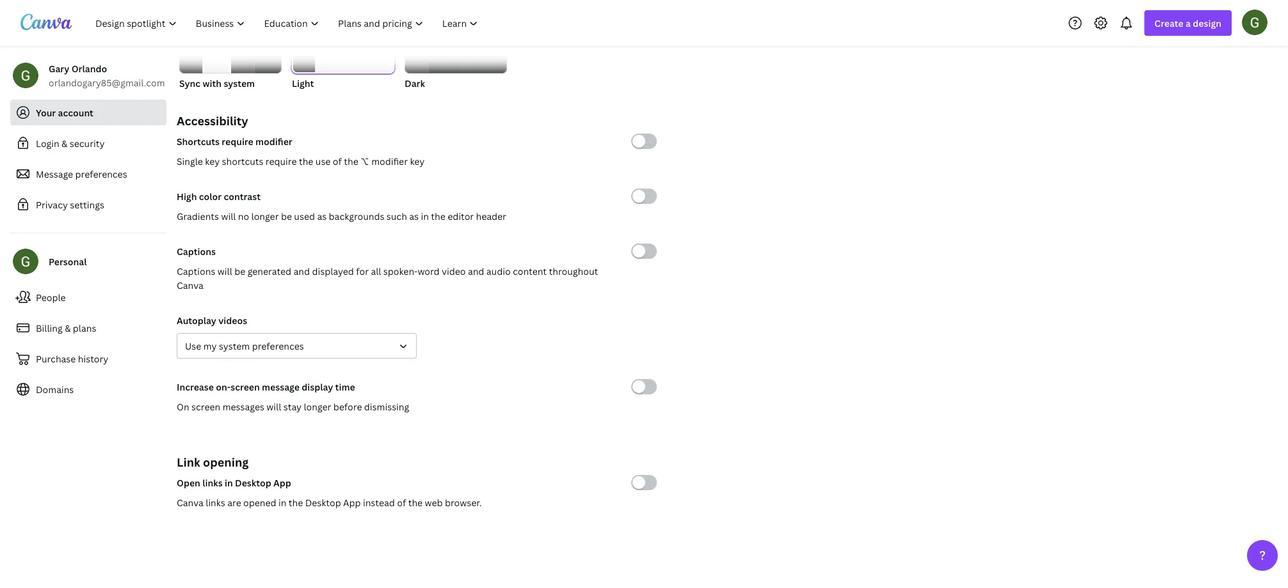 Task type: locate. For each thing, give the bounding box(es) containing it.
0 horizontal spatial modifier
[[255, 135, 292, 148]]

message preferences link
[[10, 161, 166, 187]]

0 vertical spatial screen
[[231, 381, 260, 393]]

for
[[356, 265, 369, 278]]

in
[[421, 210, 429, 222], [225, 477, 233, 489], [278, 497, 286, 509]]

audio
[[486, 265, 511, 278]]

0 horizontal spatial app
[[273, 477, 291, 489]]

0 vertical spatial desktop
[[235, 477, 271, 489]]

require up shortcuts
[[222, 135, 253, 148]]

in up are
[[225, 477, 233, 489]]

videos
[[218, 315, 247, 327]]

screen up "messages"
[[231, 381, 260, 393]]

of
[[333, 155, 342, 167], [397, 497, 406, 509]]

will
[[221, 210, 236, 222], [218, 265, 232, 278], [267, 401, 281, 413]]

key right single at top
[[205, 155, 220, 167]]

as right the used
[[317, 210, 327, 222]]

dark
[[405, 77, 425, 89]]

will left stay
[[267, 401, 281, 413]]

purchase history
[[36, 353, 108, 365]]

will left generated
[[218, 265, 232, 278]]

will inside captions will be generated and displayed for all spoken-word video and audio content throughout canva
[[218, 265, 232, 278]]

1 vertical spatial will
[[218, 265, 232, 278]]

longer
[[251, 210, 279, 222], [304, 401, 331, 413]]

1 vertical spatial in
[[225, 477, 233, 489]]

web
[[425, 497, 443, 509]]

captions inside captions will be generated and displayed for all spoken-word video and audio content throughout canva
[[177, 265, 215, 278]]

login
[[36, 137, 59, 149]]

and
[[294, 265, 310, 278], [468, 265, 484, 278]]

1 vertical spatial canva
[[177, 497, 203, 509]]

0 vertical spatial &
[[62, 137, 67, 149]]

0 vertical spatial canva
[[177, 279, 203, 292]]

modifier up single key shortcuts require the use of the ⌥ modifier key
[[255, 135, 292, 148]]

with
[[203, 77, 222, 89]]

create
[[1155, 17, 1184, 29]]

1 vertical spatial links
[[206, 497, 225, 509]]

1 horizontal spatial desktop
[[305, 497, 341, 509]]

privacy
[[36, 199, 68, 211]]

display
[[302, 381, 333, 393]]

stay
[[283, 401, 302, 413]]

Sync with system button
[[179, 16, 282, 90]]

privacy settings
[[36, 199, 104, 211]]

require
[[222, 135, 253, 148], [266, 155, 297, 167]]

in right opened
[[278, 497, 286, 509]]

your account link
[[10, 100, 166, 125]]

1 horizontal spatial modifier
[[371, 155, 408, 167]]

1 vertical spatial system
[[219, 340, 250, 352]]

canva up autoplay
[[177, 279, 203, 292]]

generated
[[248, 265, 291, 278]]

app up opened
[[273, 477, 291, 489]]

1 horizontal spatial as
[[409, 210, 419, 222]]

1 horizontal spatial of
[[397, 497, 406, 509]]

2 as from the left
[[409, 210, 419, 222]]

2 vertical spatial in
[[278, 497, 286, 509]]

accessibility
[[177, 113, 248, 129]]

modifier right ⌥
[[371, 155, 408, 167]]

the left ⌥
[[344, 155, 358, 167]]

be left generated
[[234, 265, 245, 278]]

longer right no
[[251, 210, 279, 222]]

and right video
[[468, 265, 484, 278]]

1 vertical spatial longer
[[304, 401, 331, 413]]

0 horizontal spatial of
[[333, 155, 342, 167]]

of right "instead"
[[397, 497, 406, 509]]

0 vertical spatial will
[[221, 210, 236, 222]]

links for are
[[206, 497, 225, 509]]

desktop up opened
[[235, 477, 271, 489]]

2 vertical spatial will
[[267, 401, 281, 413]]

1 vertical spatial of
[[397, 497, 406, 509]]

1 vertical spatial be
[[234, 265, 245, 278]]

1 canva from the top
[[177, 279, 203, 292]]

1 horizontal spatial and
[[468, 265, 484, 278]]

in right such
[[421, 210, 429, 222]]

screen
[[231, 381, 260, 393], [191, 401, 220, 413]]

0 horizontal spatial in
[[225, 477, 233, 489]]

header
[[476, 210, 506, 222]]

Use my system preferences button
[[177, 334, 417, 359]]

0 vertical spatial preferences
[[75, 168, 127, 180]]

& left plans
[[65, 322, 71, 335]]

0 vertical spatial in
[[421, 210, 429, 222]]

1 vertical spatial captions
[[177, 265, 215, 278]]

preferences down login & security link
[[75, 168, 127, 180]]

orlandogary85@gmail.com
[[49, 77, 165, 89]]

0 vertical spatial system
[[224, 77, 255, 89]]

be
[[281, 210, 292, 222], [234, 265, 245, 278]]

be left the used
[[281, 210, 292, 222]]

require right shortcuts
[[266, 155, 297, 167]]

before
[[333, 401, 362, 413]]

2 horizontal spatial in
[[421, 210, 429, 222]]

0 horizontal spatial and
[[294, 265, 310, 278]]

1 horizontal spatial longer
[[304, 401, 331, 413]]

0 vertical spatial captions
[[177, 246, 216, 258]]

as right such
[[409, 210, 419, 222]]

0 vertical spatial app
[[273, 477, 291, 489]]

& for billing
[[65, 322, 71, 335]]

0 horizontal spatial screen
[[191, 401, 220, 413]]

will for no
[[221, 210, 236, 222]]

key
[[205, 155, 220, 167], [410, 155, 425, 167]]

billing & plans link
[[10, 316, 166, 341]]

links down link opening
[[202, 477, 223, 489]]

open
[[177, 477, 200, 489]]

system for with
[[224, 77, 255, 89]]

system inside 'button'
[[219, 340, 250, 352]]

0 horizontal spatial be
[[234, 265, 245, 278]]

of right use
[[333, 155, 342, 167]]

2 captions from the top
[[177, 265, 215, 278]]

1 captions from the top
[[177, 246, 216, 258]]

links
[[202, 477, 223, 489], [206, 497, 225, 509]]

gary orlando image
[[1242, 9, 1268, 35]]

no
[[238, 210, 249, 222]]

a
[[1186, 17, 1191, 29]]

& right login
[[62, 137, 67, 149]]

app left "instead"
[[343, 497, 361, 509]]

canva links are opened in the desktop app instead of the web browser.
[[177, 497, 482, 509]]

Light button
[[292, 16, 394, 90]]

captions for captions will be generated and displayed for all spoken-word video and audio content throughout canva
[[177, 265, 215, 278]]

canva down open
[[177, 497, 203, 509]]

0 vertical spatial be
[[281, 210, 292, 222]]

increase
[[177, 381, 214, 393]]

app
[[273, 477, 291, 489], [343, 497, 361, 509]]

link opening
[[177, 455, 249, 471]]

modifier
[[255, 135, 292, 148], [371, 155, 408, 167]]

system for my
[[219, 340, 250, 352]]

⌥
[[361, 155, 369, 167]]

1 vertical spatial preferences
[[252, 340, 304, 352]]

as
[[317, 210, 327, 222], [409, 210, 419, 222]]

0 horizontal spatial desktop
[[235, 477, 271, 489]]

links left are
[[206, 497, 225, 509]]

browser.
[[445, 497, 482, 509]]

system right with
[[224, 77, 255, 89]]

system inside button
[[224, 77, 255, 89]]

0 horizontal spatial require
[[222, 135, 253, 148]]

purchase history link
[[10, 346, 166, 372]]

the right opened
[[289, 497, 303, 509]]

0 vertical spatial longer
[[251, 210, 279, 222]]

key right ⌥
[[410, 155, 425, 167]]

security
[[70, 137, 105, 149]]

0 horizontal spatial as
[[317, 210, 327, 222]]

system right my
[[219, 340, 250, 352]]

0 horizontal spatial longer
[[251, 210, 279, 222]]

preferences up message
[[252, 340, 304, 352]]

1 vertical spatial require
[[266, 155, 297, 167]]

word
[[418, 265, 440, 278]]

high color contrast
[[177, 190, 261, 203]]

on screen messages will stay longer before dismissing
[[177, 401, 409, 413]]

1 horizontal spatial key
[[410, 155, 425, 167]]

link
[[177, 455, 200, 471]]

screen down increase
[[191, 401, 220, 413]]

1 vertical spatial app
[[343, 497, 361, 509]]

message
[[36, 168, 73, 180]]

canva
[[177, 279, 203, 292], [177, 497, 203, 509]]

1 horizontal spatial be
[[281, 210, 292, 222]]

will left no
[[221, 210, 236, 222]]

longer down display
[[304, 401, 331, 413]]

canva inside captions will be generated and displayed for all spoken-word video and audio content throughout canva
[[177, 279, 203, 292]]

and left displayed
[[294, 265, 310, 278]]

captions up autoplay
[[177, 265, 215, 278]]

Dark button
[[405, 16, 507, 90]]

the
[[299, 155, 313, 167], [344, 155, 358, 167], [431, 210, 445, 222], [289, 497, 303, 509], [408, 497, 423, 509]]

1 horizontal spatial preferences
[[252, 340, 304, 352]]

desktop left "instead"
[[305, 497, 341, 509]]

top level navigation element
[[87, 10, 489, 36]]

0 vertical spatial links
[[202, 477, 223, 489]]

1 vertical spatial &
[[65, 322, 71, 335]]

0 vertical spatial of
[[333, 155, 342, 167]]

0 horizontal spatial key
[[205, 155, 220, 167]]

personal
[[49, 256, 87, 268]]

captions down gradients
[[177, 246, 216, 258]]

gary orlando orlandogary85@gmail.com
[[49, 62, 165, 89]]



Task type: vqa. For each thing, say whether or not it's contained in the screenshot.
the Billing
yes



Task type: describe. For each thing, give the bounding box(es) containing it.
contrast
[[224, 190, 261, 203]]

single
[[177, 155, 203, 167]]

1 vertical spatial modifier
[[371, 155, 408, 167]]

preferences inside 'button'
[[252, 340, 304, 352]]

domains
[[36, 384, 74, 396]]

1 horizontal spatial screen
[[231, 381, 260, 393]]

sync with system
[[179, 77, 255, 89]]

captions for captions
[[177, 246, 216, 258]]

0 horizontal spatial preferences
[[75, 168, 127, 180]]

displayed
[[312, 265, 354, 278]]

domains link
[[10, 377, 166, 403]]

use
[[185, 340, 201, 352]]

create a design button
[[1144, 10, 1232, 36]]

spoken-
[[383, 265, 418, 278]]

my
[[203, 340, 217, 352]]

0 vertical spatial modifier
[[255, 135, 292, 148]]

be inside captions will be generated and displayed for all spoken-word video and audio content throughout canva
[[234, 265, 245, 278]]

0 vertical spatial require
[[222, 135, 253, 148]]

on-
[[216, 381, 231, 393]]

1 vertical spatial desktop
[[305, 497, 341, 509]]

gradients
[[177, 210, 219, 222]]

1 vertical spatial screen
[[191, 401, 220, 413]]

all
[[371, 265, 381, 278]]

such
[[387, 210, 407, 222]]

1 horizontal spatial in
[[278, 497, 286, 509]]

instead
[[363, 497, 395, 509]]

content
[[513, 265, 547, 278]]

autoplay videos
[[177, 315, 247, 327]]

use my system preferences
[[185, 340, 304, 352]]

links for in
[[202, 477, 223, 489]]

opened
[[243, 497, 276, 509]]

high
[[177, 190, 197, 203]]

used
[[294, 210, 315, 222]]

people
[[36, 292, 66, 304]]

purchase
[[36, 353, 76, 365]]

light
[[292, 77, 314, 89]]

gradients will no longer be used as backgrounds such as in the editor header
[[177, 210, 506, 222]]

shortcuts require modifier
[[177, 135, 292, 148]]

sync
[[179, 77, 200, 89]]

history
[[78, 353, 108, 365]]

backgrounds
[[329, 210, 384, 222]]

billing & plans
[[36, 322, 96, 335]]

on
[[177, 401, 189, 413]]

create a design
[[1155, 17, 1221, 29]]

are
[[227, 497, 241, 509]]

1 as from the left
[[317, 210, 327, 222]]

1 horizontal spatial require
[[266, 155, 297, 167]]

captions will be generated and displayed for all spoken-word video and audio content throughout canva
[[177, 265, 598, 292]]

2 key from the left
[[410, 155, 425, 167]]

people link
[[10, 285, 166, 310]]

will for be
[[218, 265, 232, 278]]

the left editor
[[431, 210, 445, 222]]

message preferences
[[36, 168, 127, 180]]

color
[[199, 190, 222, 203]]

dismissing
[[364, 401, 409, 413]]

plans
[[73, 322, 96, 335]]

gary
[[49, 62, 69, 75]]

video
[[442, 265, 466, 278]]

use
[[316, 155, 331, 167]]

1 key from the left
[[205, 155, 220, 167]]

time
[[335, 381, 355, 393]]

editor
[[448, 210, 474, 222]]

billing
[[36, 322, 63, 335]]

2 canva from the top
[[177, 497, 203, 509]]

2 and from the left
[[468, 265, 484, 278]]

message
[[262, 381, 300, 393]]

the left use
[[299, 155, 313, 167]]

your account
[[36, 107, 93, 119]]

login & security
[[36, 137, 105, 149]]

open links in desktop app
[[177, 477, 291, 489]]

1 horizontal spatial app
[[343, 497, 361, 509]]

orlando
[[71, 62, 107, 75]]

login & security link
[[10, 131, 166, 156]]

design
[[1193, 17, 1221, 29]]

1 and from the left
[[294, 265, 310, 278]]

privacy settings link
[[10, 192, 166, 218]]

the left web
[[408, 497, 423, 509]]

throughout
[[549, 265, 598, 278]]

autoplay
[[177, 315, 216, 327]]

account
[[58, 107, 93, 119]]

your
[[36, 107, 56, 119]]

single key shortcuts require the use of the ⌥ modifier key
[[177, 155, 425, 167]]

messages
[[223, 401, 264, 413]]

settings
[[70, 199, 104, 211]]

shortcuts
[[222, 155, 263, 167]]

opening
[[203, 455, 249, 471]]

increase on-screen message display time
[[177, 381, 355, 393]]

shortcuts
[[177, 135, 220, 148]]

& for login
[[62, 137, 67, 149]]



